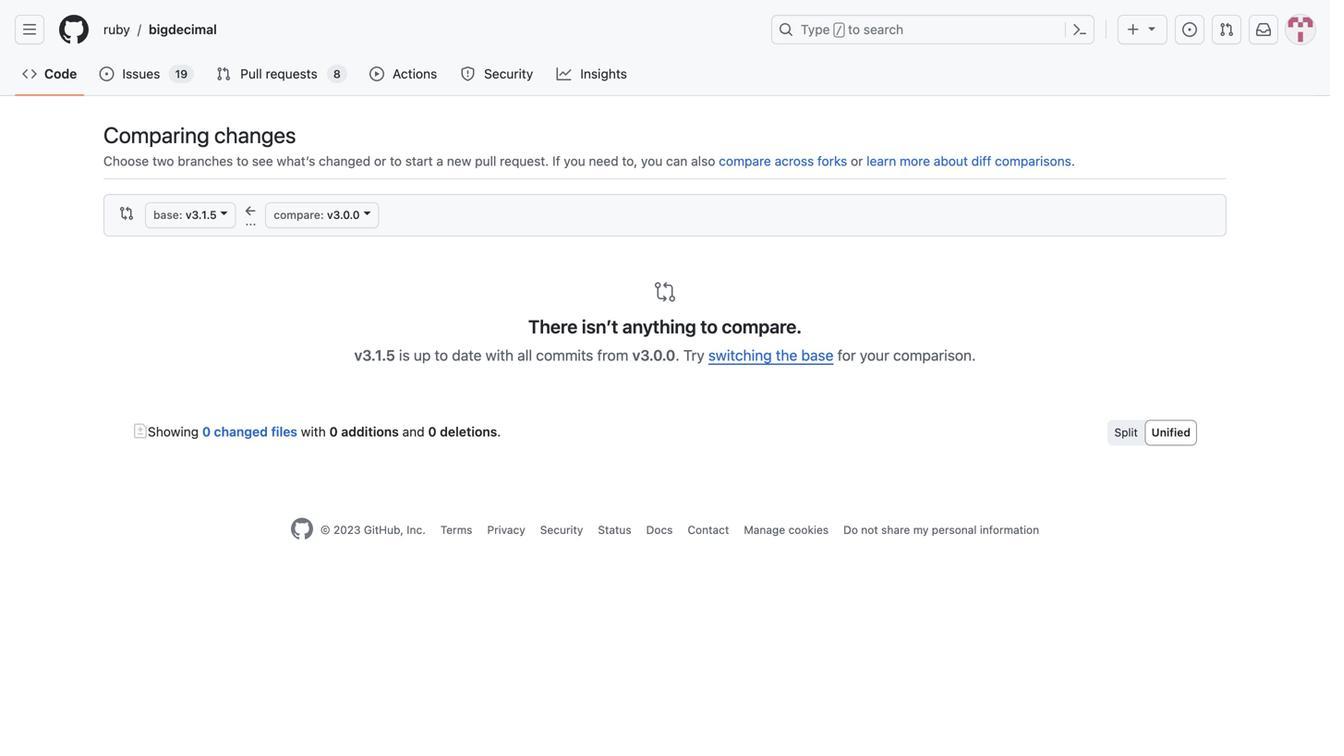 Task type: locate. For each thing, give the bounding box(es) containing it.
inc.
[[407, 523, 426, 536]]

issue opened image
[[1183, 22, 1198, 37], [99, 67, 114, 81]]

/ inside ruby / bigdecimal
[[138, 22, 141, 37]]

docs link
[[647, 523, 673, 536]]

actions
[[393, 66, 437, 81]]

anything
[[623, 316, 697, 337]]

compare across forks button
[[719, 152, 848, 171]]

1 horizontal spatial /
[[836, 24, 843, 37]]

deletions
[[440, 424, 497, 439]]

the
[[776, 347, 798, 364]]

0 right and
[[428, 424, 437, 439]]

learn more about diff comparisons link
[[867, 153, 1072, 169]]

v3.1.5 right base:
[[186, 208, 217, 221]]

with left all
[[486, 347, 514, 364]]

security link left graph icon on the top left
[[453, 60, 542, 88]]

personal
[[932, 523, 977, 536]]

0 left additions
[[329, 424, 338, 439]]

manage cookies
[[744, 523, 829, 536]]

you right to, on the top of the page
[[641, 153, 663, 169]]

1 horizontal spatial changed
[[319, 153, 371, 169]]

git compare image
[[654, 281, 676, 303]]

ruby link
[[96, 15, 138, 44]]

1 horizontal spatial 0
[[329, 424, 338, 439]]

your
[[860, 347, 890, 364]]

0
[[202, 424, 211, 439], [329, 424, 338, 439], [428, 424, 437, 439]]

1 vertical spatial v3.0.0
[[633, 347, 676, 364]]

unified
[[1152, 426, 1191, 439]]

security left status
[[540, 523, 583, 536]]

changed inside comparing changes choose two branches to see what's changed or to start a new pull request.             if you need to, you can also compare across forks or learn more about diff comparisons .
[[319, 153, 371, 169]]

...
[[245, 213, 256, 228]]

status
[[598, 523, 632, 536]]

changed left 'files'
[[214, 424, 268, 439]]

.
[[1072, 153, 1076, 169], [676, 347, 680, 364], [497, 424, 501, 439]]

split
[[1115, 426, 1138, 439]]

v3.0.0 down anything
[[633, 347, 676, 364]]

or
[[374, 153, 386, 169], [851, 153, 863, 169]]

0 right showing
[[202, 424, 211, 439]]

git pull request image
[[1220, 22, 1235, 37]]

1 horizontal spatial security
[[540, 523, 583, 536]]

issue opened image left git pull request icon
[[1183, 22, 1198, 37]]

1 horizontal spatial or
[[851, 153, 863, 169]]

issue opened image left issues
[[99, 67, 114, 81]]

1 or from the left
[[374, 153, 386, 169]]

changed right what's
[[319, 153, 371, 169]]

with right 'files'
[[301, 424, 326, 439]]

1 0 from the left
[[202, 424, 211, 439]]

or left learn at the top of the page
[[851, 153, 863, 169]]

©
[[321, 523, 330, 536]]

2 horizontal spatial .
[[1072, 153, 1076, 169]]

2 0 from the left
[[329, 424, 338, 439]]

showing 0 changed files with 0 additions and 0 deletions .
[[148, 424, 501, 439]]

v3.1.5
[[186, 208, 217, 221], [354, 347, 395, 364]]

you
[[564, 153, 586, 169], [641, 153, 663, 169]]

8
[[333, 67, 341, 80]]

0 horizontal spatial issue opened image
[[99, 67, 114, 81]]

0 vertical spatial changed
[[319, 153, 371, 169]]

requests
[[266, 66, 318, 81]]

up
[[414, 347, 431, 364]]

1 vertical spatial issue opened image
[[99, 67, 114, 81]]

1 horizontal spatial with
[[486, 347, 514, 364]]

there isn't anything to compare. v3.1.5 is up to date with             all commits from v3.0.0 .             try switching the base for your comparison.
[[354, 316, 976, 364]]

compare: v3.0.0
[[274, 208, 360, 221]]

0 horizontal spatial /
[[138, 22, 141, 37]]

git pull request image
[[216, 67, 231, 81]]

or left start
[[374, 153, 386, 169]]

ruby
[[103, 22, 130, 37]]

split button
[[1109, 424, 1145, 442]]

issue opened image for git pull request icon
[[1183, 22, 1198, 37]]

0 horizontal spatial with
[[301, 424, 326, 439]]

security right shield image
[[484, 66, 533, 81]]

bigdecimal link
[[141, 15, 224, 44]]

issue opened image for git pull request image
[[99, 67, 114, 81]]

1 vertical spatial with
[[301, 424, 326, 439]]

v3.0.0 inside there isn't anything to compare. v3.1.5 is up to date with             all commits from v3.0.0 .             try switching the base for your comparison.
[[633, 347, 676, 364]]

0 horizontal spatial 0
[[202, 424, 211, 439]]

/ right type
[[836, 24, 843, 37]]

unified button
[[1146, 424, 1197, 442]]

status link
[[598, 523, 632, 536]]

branches
[[178, 153, 233, 169]]

command palette image
[[1073, 22, 1088, 37]]

changed
[[319, 153, 371, 169], [214, 424, 268, 439]]

. right and
[[497, 424, 501, 439]]

security
[[484, 66, 533, 81], [540, 523, 583, 536]]

0 vertical spatial v3.1.5
[[186, 208, 217, 221]]

1 vertical spatial .
[[676, 347, 680, 364]]

0 vertical spatial issue opened image
[[1183, 22, 1198, 37]]

manage
[[744, 523, 786, 536]]

/ inside type / to search
[[836, 24, 843, 37]]

security link left status
[[540, 523, 583, 536]]

1 vertical spatial v3.1.5
[[354, 347, 395, 364]]

with inside there isn't anything to compare. v3.1.5 is up to date with             all commits from v3.0.0 .             try switching the base for your comparison.
[[486, 347, 514, 364]]

/ right ruby on the left top of page
[[138, 22, 141, 37]]

0 horizontal spatial security
[[484, 66, 533, 81]]

switching the base link
[[709, 347, 834, 364]]

a
[[437, 153, 444, 169]]

/ for type
[[836, 24, 843, 37]]

also
[[691, 153, 716, 169]]

1 horizontal spatial issue opened image
[[1183, 22, 1198, 37]]

what's
[[277, 153, 315, 169]]

0 vertical spatial .
[[1072, 153, 1076, 169]]

3 0 from the left
[[428, 424, 437, 439]]

0 horizontal spatial .
[[497, 424, 501, 439]]

git compare image
[[119, 206, 134, 221]]

v3.1.5 left is
[[354, 347, 395, 364]]

you right if
[[564, 153, 586, 169]]

. right diff
[[1072, 153, 1076, 169]]

1 you from the left
[[564, 153, 586, 169]]

1 horizontal spatial .
[[676, 347, 680, 364]]

v3.1.5 inside there isn't anything to compare. v3.1.5 is up to date with             all commits from v3.0.0 .             try switching the base for your comparison.
[[354, 347, 395, 364]]

with
[[486, 347, 514, 364], [301, 424, 326, 439]]

manage cookies button
[[744, 522, 829, 538]]

and
[[403, 424, 425, 439]]

0 vertical spatial v3.0.0
[[327, 208, 360, 221]]

privacy
[[487, 523, 526, 536]]

1 vertical spatial security
[[540, 523, 583, 536]]

do
[[844, 523, 858, 536]]

actions link
[[362, 60, 446, 88]]

. left try
[[676, 347, 680, 364]]

contact link
[[688, 523, 729, 536]]

list containing ruby / bigdecimal
[[96, 15, 761, 44]]

commits
[[536, 347, 594, 364]]

insights link
[[550, 60, 636, 88]]

learn
[[867, 153, 897, 169]]

contact
[[688, 523, 729, 536]]

1 horizontal spatial you
[[641, 153, 663, 169]]

1 horizontal spatial v3.0.0
[[633, 347, 676, 364]]

is
[[399, 347, 410, 364]]

to,
[[622, 153, 638, 169]]

about
[[934, 153, 968, 169]]

1 vertical spatial changed
[[214, 424, 268, 439]]

type
[[801, 22, 830, 37]]

0 horizontal spatial you
[[564, 153, 586, 169]]

list
[[96, 15, 761, 44]]

comparison.
[[894, 347, 976, 364]]

to
[[848, 22, 860, 37], [237, 153, 249, 169], [390, 153, 402, 169], [701, 316, 718, 337], [435, 347, 448, 364]]

0 horizontal spatial or
[[374, 153, 386, 169]]

0 vertical spatial with
[[486, 347, 514, 364]]

to left see
[[237, 153, 249, 169]]

cookies
[[789, 523, 829, 536]]

1 horizontal spatial v3.1.5
[[354, 347, 395, 364]]

for
[[838, 347, 856, 364]]

type / to search
[[801, 22, 904, 37]]

2 horizontal spatial 0
[[428, 424, 437, 439]]

to left 'search'
[[848, 22, 860, 37]]

start
[[405, 153, 433, 169]]

v3.0.0 right compare:
[[327, 208, 360, 221]]

homepage image
[[59, 15, 89, 44]]



Task type: describe. For each thing, give the bounding box(es) containing it.
pull
[[475, 153, 497, 169]]

files
[[271, 424, 297, 439]]

base
[[802, 347, 834, 364]]

forks
[[818, 153, 848, 169]]

there
[[528, 316, 578, 337]]

graph image
[[557, 67, 572, 81]]

across
[[775, 153, 814, 169]]

pull
[[240, 66, 262, 81]]

my
[[914, 523, 929, 536]]

ruby / bigdecimal
[[103, 22, 217, 37]]

additions
[[341, 424, 399, 439]]

search
[[864, 22, 904, 37]]

isn't
[[582, 316, 618, 337]]

date
[[452, 347, 482, 364]]

more
[[900, 153, 931, 169]]

notifications image
[[1257, 22, 1272, 37]]

new
[[447, 153, 472, 169]]

2023
[[334, 523, 361, 536]]

compare.
[[722, 316, 802, 337]]

base:
[[153, 208, 183, 221]]

do not share my personal information
[[844, 523, 1040, 536]]

docs
[[647, 523, 673, 536]]

code
[[44, 66, 77, 81]]

code link
[[15, 60, 84, 88]]

request.
[[500, 153, 549, 169]]

arrow left image
[[243, 204, 258, 219]]

code image
[[22, 67, 37, 81]]

do not share my personal information button
[[844, 522, 1040, 538]]

bigdecimal
[[149, 22, 217, 37]]

issues
[[122, 66, 160, 81]]

terms
[[441, 523, 473, 536]]

github,
[[364, 523, 404, 536]]

0 vertical spatial security link
[[453, 60, 542, 88]]

19
[[175, 67, 188, 80]]

0 changed files button
[[202, 420, 297, 444]]

© 2023 github, inc.
[[321, 523, 426, 536]]

from
[[597, 347, 629, 364]]

0 horizontal spatial changed
[[214, 424, 268, 439]]

not
[[861, 523, 879, 536]]

need
[[589, 153, 619, 169]]

. inside comparing changes choose two branches to see what's changed or to start a new pull request.             if you need to, you can also compare across forks or learn more about diff comparisons .
[[1072, 153, 1076, 169]]

to up try
[[701, 316, 718, 337]]

pull requests
[[240, 66, 318, 81]]

comparing
[[103, 122, 209, 148]]

/ for ruby
[[138, 22, 141, 37]]

. inside there isn't anything to compare. v3.1.5 is up to date with             all commits from v3.0.0 .             try switching the base for your comparison.
[[676, 347, 680, 364]]

file diff image
[[133, 424, 148, 438]]

changes
[[214, 122, 296, 148]]

plus image
[[1126, 22, 1141, 37]]

triangle down image
[[1145, 21, 1160, 36]]

privacy link
[[487, 523, 526, 536]]

see
[[252, 153, 273, 169]]

0 vertical spatial security
[[484, 66, 533, 81]]

switching
[[709, 347, 772, 364]]

comparisons
[[995, 153, 1072, 169]]

two
[[152, 153, 174, 169]]

diff
[[972, 153, 992, 169]]

1 vertical spatial security link
[[540, 523, 583, 536]]

diff view list
[[1108, 420, 1198, 446]]

information
[[980, 523, 1040, 536]]

2 vertical spatial .
[[497, 424, 501, 439]]

comparing changes choose two branches to see what's changed or to start a new pull request.             if you need to, you can also compare across forks or learn more about diff comparisons .
[[103, 122, 1076, 169]]

compare
[[719, 153, 771, 169]]

insights
[[581, 66, 627, 81]]

homepage image
[[291, 518, 313, 540]]

2 or from the left
[[851, 153, 863, 169]]

can
[[666, 153, 688, 169]]

to left start
[[390, 153, 402, 169]]

0 horizontal spatial v3.0.0
[[327, 208, 360, 221]]

share
[[882, 523, 911, 536]]

choose
[[103, 153, 149, 169]]

base: v3.1.5
[[153, 208, 217, 221]]

if
[[553, 153, 560, 169]]

shield image
[[461, 67, 475, 81]]

try
[[684, 347, 705, 364]]

play image
[[369, 67, 384, 81]]

2 you from the left
[[641, 153, 663, 169]]

0 horizontal spatial v3.1.5
[[186, 208, 217, 221]]

showing
[[148, 424, 199, 439]]

compare:
[[274, 208, 324, 221]]

all
[[518, 347, 532, 364]]

to right up
[[435, 347, 448, 364]]



Task type: vqa. For each thing, say whether or not it's contained in the screenshot.
DGRAVITATE link
no



